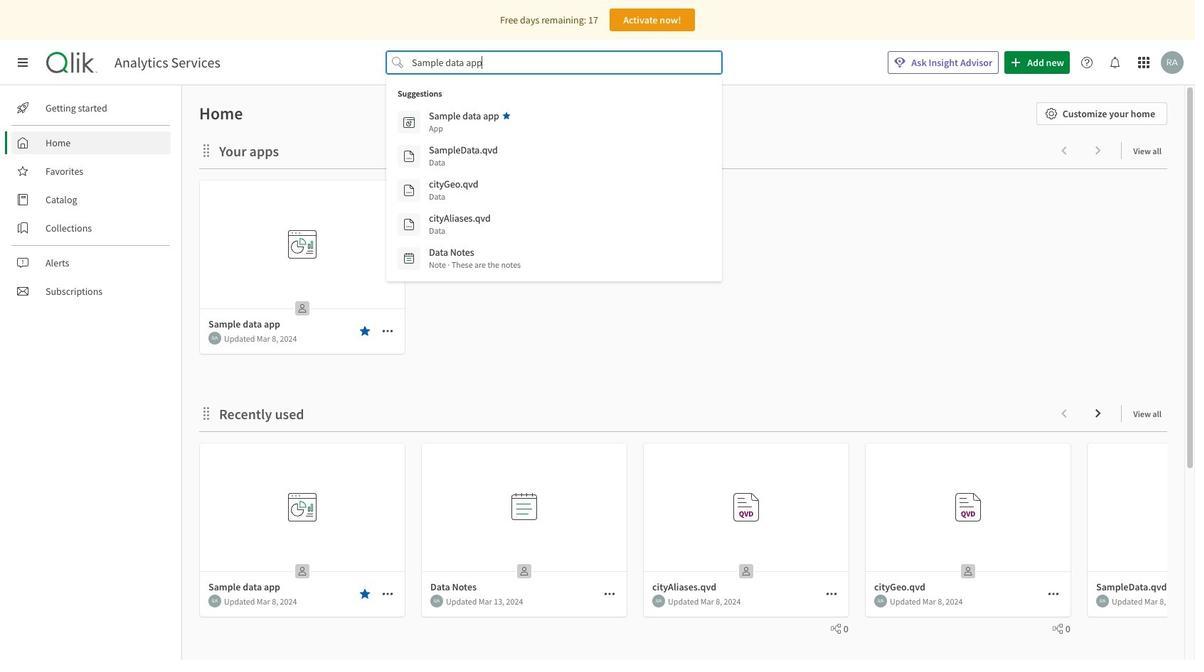 Task type: vqa. For each thing, say whether or not it's contained in the screenshot.
Canned Soup at the left bottom of the page
no



Task type: describe. For each thing, give the bounding box(es) containing it.
cityaliases.qvd element
[[429, 212, 491, 225]]

more actions image
[[382, 326, 393, 337]]

navigation pane element
[[0, 91, 181, 309]]

citygeo.qvd element
[[429, 178, 478, 191]]

move collection image
[[199, 143, 213, 158]]

1 more actions image from the left
[[382, 589, 393, 600]]

Search for content text field
[[409, 51, 699, 74]]

data notes element
[[429, 246, 474, 259]]

remove from favorites image for more actions image
[[359, 326, 371, 337]]

sample data app element
[[429, 110, 499, 122]]

sampledata.qvd element
[[429, 144, 498, 156]]

analytics services element
[[115, 54, 220, 71]]

close sidebar menu image
[[17, 57, 28, 68]]



Task type: locate. For each thing, give the bounding box(es) containing it.
0 horizontal spatial more actions image
[[382, 589, 393, 600]]

1 vertical spatial remove from favorites image
[[359, 589, 371, 600]]

more actions image
[[382, 589, 393, 600], [604, 589, 615, 600], [826, 589, 837, 600]]

0 vertical spatial remove from favorites image
[[359, 326, 371, 337]]

ruby anderson image
[[1161, 51, 1184, 74], [430, 595, 443, 608], [652, 595, 665, 608], [1096, 595, 1109, 608]]

ruby anderson element
[[208, 332, 221, 345], [208, 595, 221, 608], [430, 595, 443, 608], [652, 595, 665, 608], [874, 595, 887, 608], [1096, 595, 1109, 608]]

3 more actions image from the left
[[826, 589, 837, 600]]

2 more actions image from the left
[[604, 589, 615, 600]]

ruby anderson image for remove from favorites icon related to first more actions icon from left
[[208, 595, 221, 608]]

2 horizontal spatial more actions image
[[826, 589, 837, 600]]

remove from favorites image for first more actions icon from left
[[359, 589, 371, 600]]

ruby anderson image for more actions image remove from favorites icon
[[208, 332, 221, 345]]

2 remove from favorites image from the top
[[359, 589, 371, 600]]

1 horizontal spatial more actions image
[[604, 589, 615, 600]]

ruby anderson image
[[208, 332, 221, 345], [208, 595, 221, 608], [874, 595, 887, 608]]

remove from favorites image
[[359, 326, 371, 337], [359, 589, 371, 600]]

main content
[[176, 85, 1195, 661]]

these are the notes element
[[429, 259, 521, 272]]

1 remove from favorites image from the top
[[359, 326, 371, 337]]

move collection image
[[199, 407, 213, 421]]



